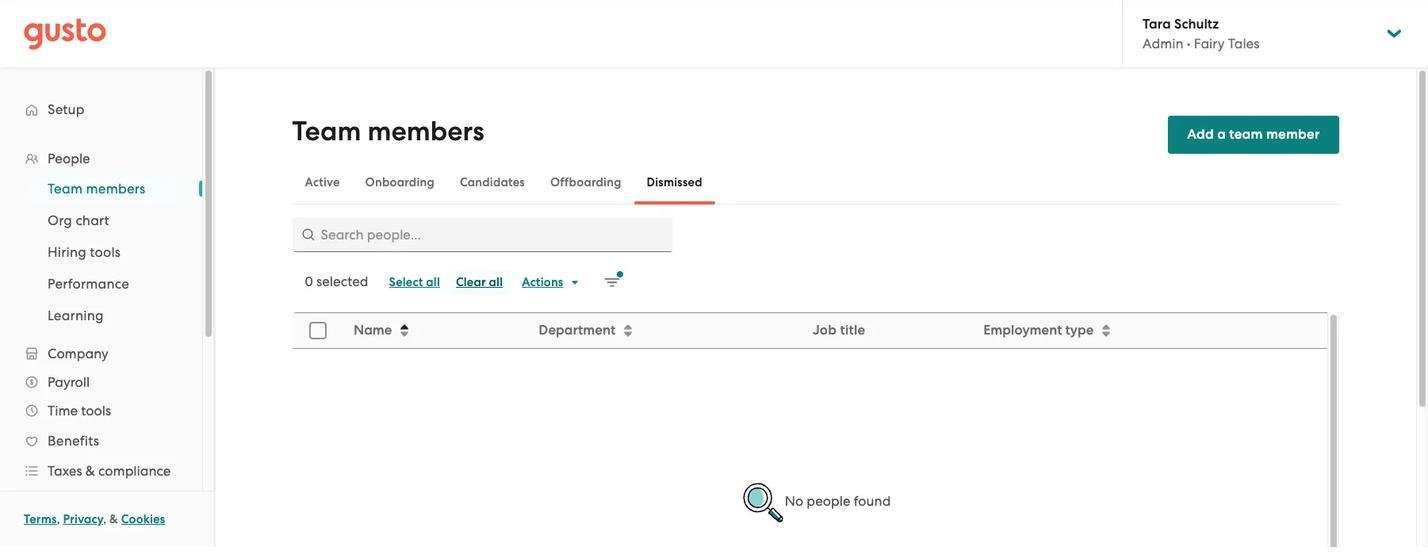 Task type: describe. For each thing, give the bounding box(es) containing it.
onboarding button
[[353, 163, 447, 201]]

select
[[389, 275, 423, 290]]

terms link
[[24, 512, 57, 527]]

home image
[[24, 18, 106, 50]]

0
[[305, 274, 313, 290]]

people
[[807, 494, 851, 509]]

•
[[1187, 36, 1191, 52]]

Select all rows on this page checkbox
[[300, 313, 335, 348]]

member
[[1267, 126, 1320, 143]]

1 vertical spatial &
[[110, 512, 118, 527]]

tools for time tools
[[81, 403, 111, 419]]

schultz
[[1175, 16, 1219, 33]]

add a team member
[[1188, 126, 1320, 143]]

all for clear all
[[489, 275, 503, 290]]

company button
[[16, 340, 186, 368]]

clear
[[456, 275, 486, 290]]

candidates
[[460, 175, 525, 190]]

1 horizontal spatial team members
[[292, 115, 484, 148]]

privacy link
[[63, 512, 103, 527]]

org
[[48, 213, 72, 228]]

dismissed
[[647, 175, 703, 190]]

time
[[48, 403, 78, 419]]

found
[[854, 494, 891, 509]]

dismissed button
[[634, 163, 715, 201]]

team
[[1230, 126, 1263, 143]]

candidates button
[[447, 163, 538, 201]]

department
[[538, 322, 615, 339]]

employment
[[983, 322, 1062, 339]]

members inside gusto navigation element
[[86, 181, 145, 197]]

org chart
[[48, 213, 109, 228]]

compliance
[[98, 463, 171, 479]]

selected
[[316, 274, 369, 290]]

no
[[785, 494, 804, 509]]

benefits
[[48, 433, 99, 449]]

actions button
[[514, 270, 589, 295]]

clear all button
[[448, 270, 511, 295]]

performance
[[48, 276, 129, 292]]

0 selected status
[[305, 274, 369, 290]]

title
[[840, 322, 865, 339]]

cookies button
[[121, 510, 165, 529]]

employment type button
[[974, 314, 1327, 347]]

hiring
[[48, 244, 86, 260]]

tara schultz admin • fairy tales
[[1143, 16, 1260, 52]]

time tools
[[48, 403, 111, 419]]

hiring tools link
[[29, 238, 186, 267]]

hiring tools
[[48, 244, 121, 260]]

active button
[[292, 163, 353, 201]]

type
[[1065, 322, 1094, 339]]

team members link
[[29, 175, 186, 203]]

taxes
[[48, 463, 82, 479]]



Task type: vqa. For each thing, say whether or not it's contained in the screenshot.
and in the NOTIFICATIONS ABOUT ACCOUNT SECURITY, BLOCKED PAYROLL, AND CRITICAL DEADLINE REMINDERS
no



Task type: locate. For each thing, give the bounding box(es) containing it.
team members tab list
[[292, 160, 1339, 205]]

list containing people
[[0, 144, 202, 547]]

team members inside gusto navigation element
[[48, 181, 145, 197]]

1 vertical spatial tools
[[81, 403, 111, 419]]

chart
[[76, 213, 109, 228]]

& left cookies button
[[110, 512, 118, 527]]

0 selected
[[305, 274, 369, 290]]

fairy
[[1195, 36, 1225, 52]]

benefits link
[[16, 427, 186, 455]]

job
[[813, 322, 837, 339]]

all
[[426, 275, 440, 290], [489, 275, 503, 290]]

1 list from the top
[[0, 144, 202, 547]]

setup link
[[16, 95, 186, 124]]

a
[[1218, 126, 1226, 143]]

team down the 'people'
[[48, 181, 83, 197]]

members up org chart link
[[86, 181, 145, 197]]

1 vertical spatial members
[[86, 181, 145, 197]]

all inside "button"
[[426, 275, 440, 290]]

2 , from the left
[[103, 512, 107, 527]]

privacy
[[63, 512, 103, 527]]

1 vertical spatial team members
[[48, 181, 145, 197]]

1 horizontal spatial team
[[292, 115, 361, 148]]

1 vertical spatial team
[[48, 181, 83, 197]]

0 vertical spatial tools
[[90, 244, 121, 260]]

actions
[[522, 275, 564, 290]]

team inside gusto navigation element
[[48, 181, 83, 197]]

tools for hiring tools
[[90, 244, 121, 260]]

cookies
[[121, 512, 165, 527]]

select all button
[[381, 270, 448, 295]]

&
[[86, 463, 95, 479], [110, 512, 118, 527]]

taxes & compliance button
[[16, 457, 186, 485]]

company
[[48, 346, 108, 362]]

setup
[[48, 102, 85, 117]]

admin
[[1143, 36, 1184, 52]]

, left cookies button
[[103, 512, 107, 527]]

add
[[1188, 126, 1214, 143]]

time tools button
[[16, 397, 186, 425]]

1 , from the left
[[57, 512, 60, 527]]

all right select
[[426, 275, 440, 290]]

2 list from the top
[[0, 173, 202, 332]]

1 horizontal spatial &
[[110, 512, 118, 527]]

0 vertical spatial &
[[86, 463, 95, 479]]

tools inside dropdown button
[[81, 403, 111, 419]]

0 horizontal spatial &
[[86, 463, 95, 479]]

0 horizontal spatial team
[[48, 181, 83, 197]]

onboarding
[[365, 175, 435, 190]]

team up active button
[[292, 115, 361, 148]]

payroll
[[48, 374, 90, 390]]

offboarding
[[550, 175, 622, 190]]

,
[[57, 512, 60, 527], [103, 512, 107, 527]]

tara
[[1143, 16, 1171, 33]]

employment type
[[983, 322, 1094, 339]]

clear all
[[456, 275, 503, 290]]

2 all from the left
[[489, 275, 503, 290]]

tools down payroll dropdown button
[[81, 403, 111, 419]]

1 all from the left
[[426, 275, 440, 290]]

members
[[368, 115, 484, 148], [86, 181, 145, 197]]

learning link
[[29, 301, 186, 330]]

people button
[[16, 144, 186, 173]]

list
[[0, 144, 202, 547], [0, 173, 202, 332]]

department button
[[529, 314, 802, 347]]

1 horizontal spatial all
[[489, 275, 503, 290]]

& right taxes
[[86, 463, 95, 479]]

terms , privacy , & cookies
[[24, 512, 165, 527]]

performance link
[[29, 270, 186, 298]]

org chart link
[[29, 206, 186, 235]]

all right clear
[[489, 275, 503, 290]]

payroll button
[[16, 368, 186, 397]]

1 horizontal spatial ,
[[103, 512, 107, 527]]

team
[[292, 115, 361, 148], [48, 181, 83, 197]]

offboarding button
[[538, 163, 634, 201]]

no people found
[[785, 494, 891, 509]]

terms
[[24, 512, 57, 527]]

new notifications image
[[605, 271, 624, 290]]

1 horizontal spatial members
[[368, 115, 484, 148]]

& inside dropdown button
[[86, 463, 95, 479]]

tools down org chart link
[[90, 244, 121, 260]]

0 vertical spatial members
[[368, 115, 484, 148]]

team members
[[292, 115, 484, 148], [48, 181, 145, 197]]

name
[[353, 322, 392, 339]]

name button
[[344, 314, 527, 347]]

gusto navigation element
[[0, 68, 202, 547]]

list containing team members
[[0, 173, 202, 332]]

Search people... field
[[292, 217, 673, 252]]

0 horizontal spatial all
[[426, 275, 440, 290]]

active
[[305, 175, 340, 190]]

all for select all
[[426, 275, 440, 290]]

0 horizontal spatial members
[[86, 181, 145, 197]]

select all
[[389, 275, 440, 290]]

0 horizontal spatial team members
[[48, 181, 145, 197]]

job title
[[813, 322, 865, 339]]

tales
[[1229, 36, 1260, 52]]

0 vertical spatial team
[[292, 115, 361, 148]]

0 horizontal spatial ,
[[57, 512, 60, 527]]

team members down people dropdown button
[[48, 181, 145, 197]]

team members up onboarding
[[292, 115, 484, 148]]

members up onboarding
[[368, 115, 484, 148]]

taxes & compliance
[[48, 463, 171, 479]]

tools
[[90, 244, 121, 260], [81, 403, 111, 419]]

0 vertical spatial team members
[[292, 115, 484, 148]]

add a team member button
[[1169, 116, 1339, 154]]

people
[[48, 151, 90, 167]]

, left privacy
[[57, 512, 60, 527]]

learning
[[48, 308, 104, 324]]

all inside button
[[489, 275, 503, 290]]



